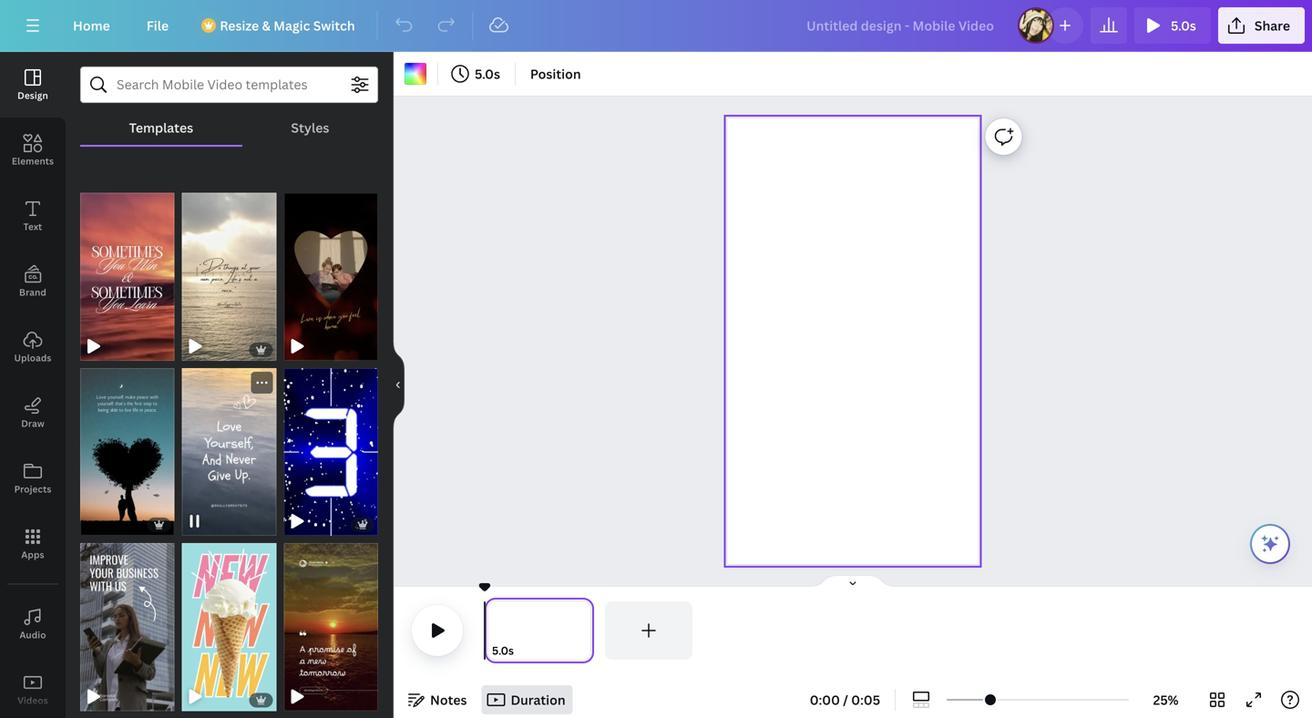 Task type: locate. For each thing, give the bounding box(es) containing it.
projects
[[14, 483, 51, 495]]

5.0s left position
[[475, 65, 500, 82]]

templates button
[[80, 110, 242, 145]]

5.0s button inside main menu bar
[[1135, 7, 1211, 44]]

5.0s
[[1171, 17, 1197, 34], [475, 65, 500, 82], [492, 643, 514, 658]]

hide image
[[393, 341, 405, 429]]

5.0s button
[[1135, 7, 1211, 44], [446, 59, 508, 88], [492, 642, 514, 660]]

share button
[[1218, 7, 1305, 44]]

elements button
[[0, 118, 66, 183]]

brand button
[[0, 249, 66, 314]]

blue modern winter sale countdown tiktok video group
[[284, 357, 378, 536]]

0 vertical spatial 5.0s
[[1171, 17, 1197, 34]]

trimming, end edge slider
[[578, 602, 594, 660]]

Page title text field
[[522, 642, 529, 660]]

uploads
[[14, 352, 51, 364]]

5.0s left page title 'text field'
[[492, 643, 514, 658]]

notes
[[430, 691, 467, 709]]

5.0s button left share dropdown button
[[1135, 7, 1211, 44]]

design button
[[0, 52, 66, 118]]

blue yellow simple motivational mobile video group
[[182, 368, 276, 536]]

templates
[[129, 119, 193, 136]]

elements
[[12, 155, 54, 167]]

share
[[1255, 17, 1291, 34]]

notes button
[[401, 685, 474, 715]]

text button
[[0, 183, 66, 249]]

/
[[843, 691, 848, 709]]

duration button
[[482, 685, 573, 715]]

magic
[[274, 17, 310, 34]]

resize & magic switch button
[[191, 7, 370, 44]]

0 vertical spatial 5.0s button
[[1135, 7, 1211, 44]]

projects button
[[0, 446, 66, 511]]

5.0s button right #ffffff image
[[446, 59, 508, 88]]

1 vertical spatial 5.0s
[[475, 65, 500, 82]]

5.0s left share dropdown button
[[1171, 17, 1197, 34]]

5.0s button left page title 'text field'
[[492, 642, 514, 660]]

full photo - minimalist - quote love yourself - tiktok video group
[[80, 357, 175, 536]]

love quote tiktok video background with shining hearts group
[[284, 182, 378, 361]]

videos
[[18, 694, 48, 707]]

design
[[17, 89, 48, 102]]

natural minimalist typography  motivational quote tiktok video group
[[80, 182, 175, 361]]

#ffffff image
[[405, 63, 427, 85]]

apps button
[[0, 511, 66, 577]]

orange sunset simple animated motivational quote tiktok story group
[[284, 532, 378, 711]]

resize & magic switch
[[220, 17, 355, 34]]



Task type: vqa. For each thing, say whether or not it's contained in the screenshot.
Uploads
yes



Task type: describe. For each thing, give the bounding box(es) containing it.
yellow and pink typographic product advertising new launch tiktok ad group
[[182, 532, 276, 711]]

audio
[[20, 629, 46, 641]]

apps
[[21, 549, 44, 561]]

gray simple woman tiktok mobile video group
[[80, 532, 175, 711]]

file
[[147, 17, 169, 34]]

5.0s inside main menu bar
[[1171, 17, 1197, 34]]

trimming, start edge slider
[[485, 602, 501, 660]]

25% button
[[1137, 685, 1196, 715]]

home
[[73, 17, 110, 34]]

draw button
[[0, 380, 66, 446]]

brand
[[19, 286, 46, 298]]

neutral minimalist quotes mobile video group
[[182, 182, 276, 361]]

Design title text field
[[792, 7, 1011, 44]]

2 vertical spatial 5.0s
[[492, 643, 514, 658]]

25%
[[1153, 691, 1179, 709]]

position button
[[523, 59, 588, 88]]

Search Mobile Video templates search field
[[117, 67, 342, 102]]

uploads button
[[0, 314, 66, 380]]

&
[[262, 17, 270, 34]]

videos button
[[0, 657, 66, 718]]

audio button
[[0, 592, 66, 657]]

home link
[[58, 7, 125, 44]]

0:05
[[852, 691, 880, 709]]

canva assistant image
[[1260, 533, 1281, 555]]

duration
[[511, 691, 566, 709]]

position
[[530, 65, 581, 82]]

0:00
[[810, 691, 840, 709]]

draw
[[21, 417, 44, 430]]

main menu bar
[[0, 0, 1312, 52]]

styles
[[291, 119, 329, 136]]

0:00 / 0:05
[[810, 691, 880, 709]]

2 vertical spatial 5.0s button
[[492, 642, 514, 660]]

1 vertical spatial 5.0s button
[[446, 59, 508, 88]]

resize
[[220, 17, 259, 34]]

side panel tab list
[[0, 52, 66, 718]]

file button
[[132, 7, 183, 44]]

switch
[[313, 17, 355, 34]]

text
[[23, 221, 42, 233]]

full photo - minimalist - quote love yourself - tiktok video image
[[80, 368, 175, 536]]

styles button
[[242, 110, 378, 145]]

hide pages image
[[809, 574, 897, 589]]



